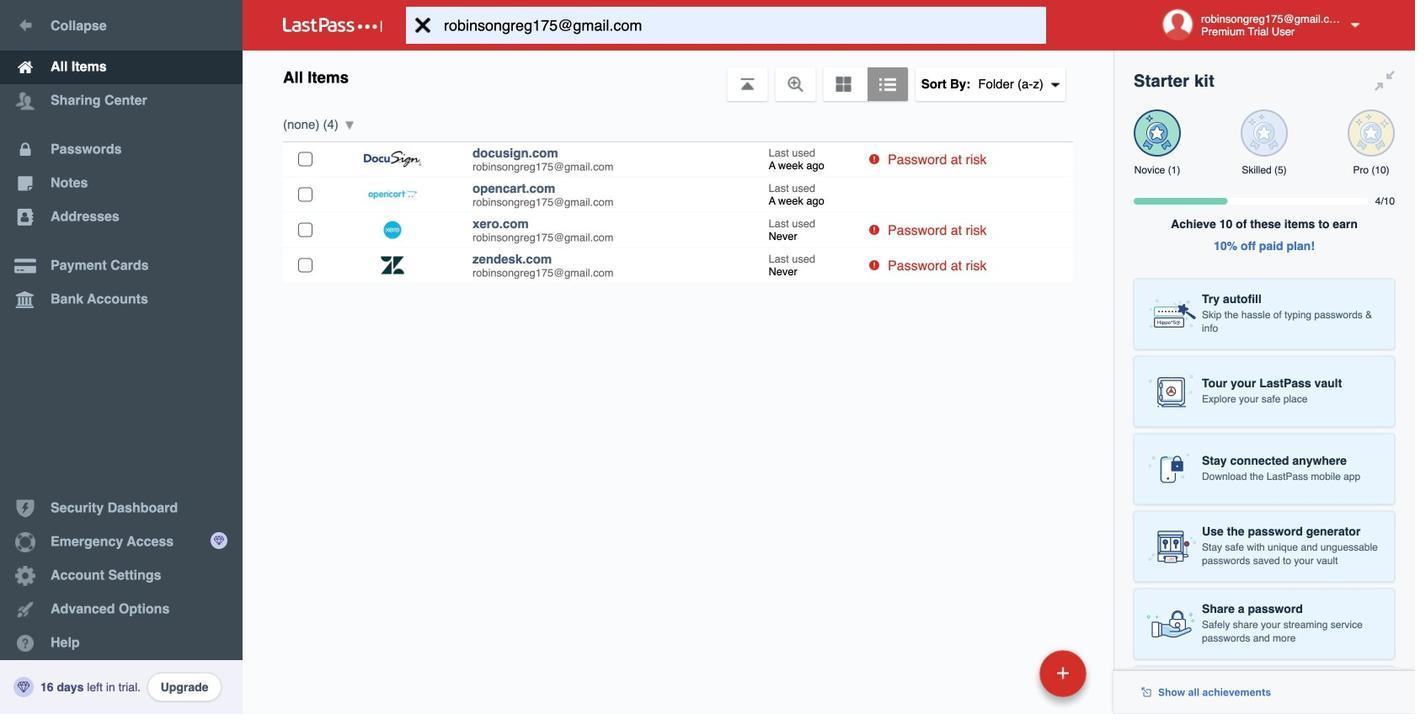 Task type: vqa. For each thing, say whether or not it's contained in the screenshot.
text field
no



Task type: describe. For each thing, give the bounding box(es) containing it.
new item element
[[924, 650, 1093, 698]]

Search search field
[[406, 7, 1079, 44]]

lastpass image
[[283, 18, 382, 33]]



Task type: locate. For each thing, give the bounding box(es) containing it.
new item navigation
[[924, 645, 1097, 714]]

vault options navigation
[[243, 51, 1114, 101]]

clear search image
[[406, 7, 440, 44]]

main navigation navigation
[[0, 0, 243, 714]]

search my vault text field
[[406, 7, 1079, 44]]



